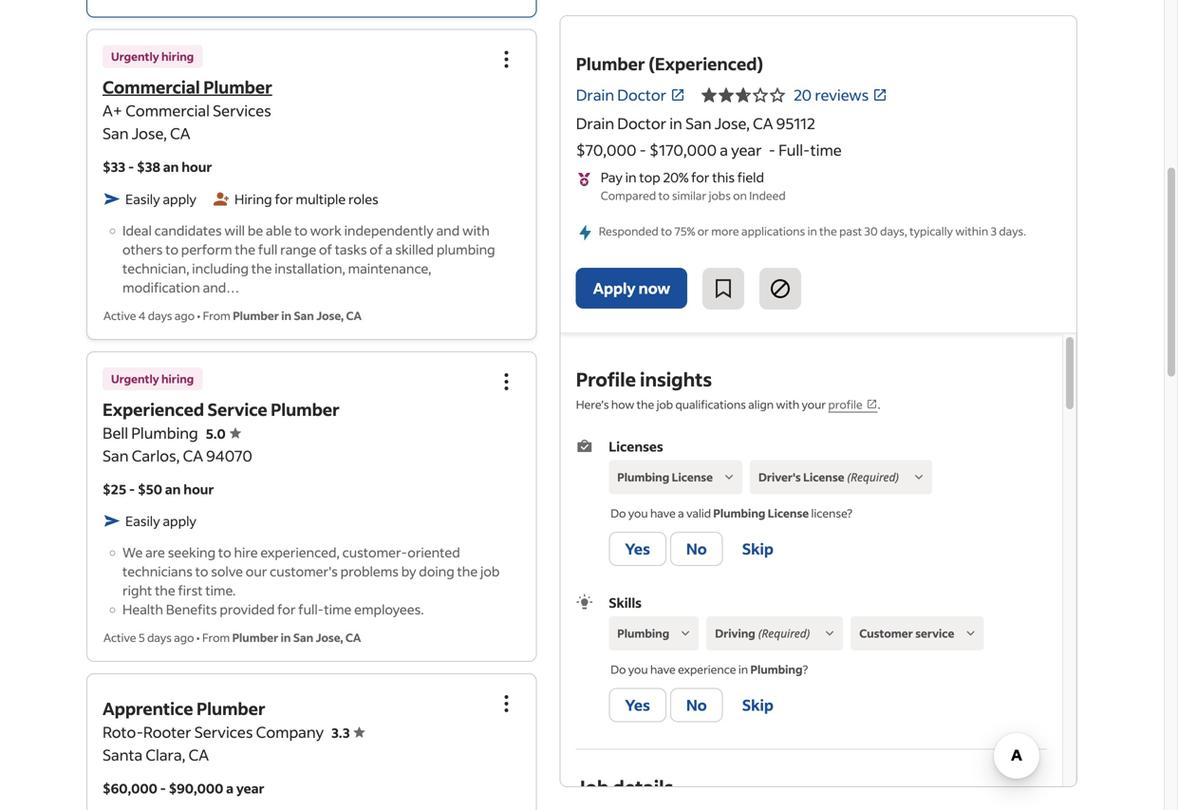 Task type: vqa. For each thing, say whether or not it's contained in the screenshot.
Commercial •
yes



Task type: locate. For each thing, give the bounding box(es) containing it.
0 vertical spatial skip
[[743, 539, 774, 559]]

1 hiring from the top
[[161, 49, 194, 64]]

yes button for skills
[[609, 688, 667, 723]]

2 have from the top
[[651, 662, 676, 677]]

yes button for licenses
[[609, 532, 667, 566]]

hiring for experienced
[[161, 371, 194, 386]]

time
[[811, 140, 842, 160], [324, 601, 352, 618]]

ca down 'employees.' at the left bottom of page
[[346, 630, 361, 645]]

easily apply up the are
[[125, 513, 197, 530]]

$25 - $50 an hour
[[103, 480, 214, 497]]

missing qualification image for plumbing license
[[721, 469, 738, 486]]

0 vertical spatial commercial
[[103, 76, 200, 98]]

ca left 94070
[[183, 446, 203, 465]]

you down the plumbing button at the bottom right
[[629, 662, 648, 677]]

yes for licenses
[[625, 539, 650, 559]]

0 vertical spatial do
[[611, 506, 626, 521]]

1 vertical spatial •
[[196, 630, 200, 645]]

-
[[640, 140, 647, 160], [769, 140, 776, 160], [128, 158, 134, 175], [129, 480, 135, 497], [160, 780, 166, 797]]

do inside licenses group
[[611, 506, 626, 521]]

1 vertical spatial do
[[611, 662, 626, 677]]

0 vertical spatial easily
[[125, 190, 160, 207]]

a up 'this'
[[720, 140, 729, 160]]

0 vertical spatial (required)
[[848, 469, 899, 485]]

full-
[[779, 140, 811, 160]]

drain for drain doctor
[[576, 85, 615, 104]]

hiring up experienced
[[161, 371, 194, 386]]

skip for licenses
[[743, 539, 774, 559]]

hour down a+ commercial services san jose, ca
[[182, 158, 212, 175]]

yes button
[[609, 532, 667, 566], [609, 688, 667, 723]]

job right doing
[[481, 563, 500, 580]]

services down apprentice plumber button
[[194, 722, 253, 742]]

1 vertical spatial have
[[651, 662, 676, 677]]

year right $90,000
[[236, 780, 265, 797]]

skip button for skills
[[727, 688, 789, 723]]

valid
[[687, 506, 711, 521]]

2 hiring from the top
[[161, 371, 194, 386]]

days for experienced
[[147, 630, 172, 645]]

0 vertical spatial you
[[629, 506, 648, 521]]

0 vertical spatial urgently
[[111, 49, 159, 64]]

an
[[163, 158, 179, 175], [165, 480, 181, 497]]

1 vertical spatial days
[[147, 630, 172, 645]]

0 vertical spatial •
[[197, 308, 201, 323]]

the right the how
[[637, 397, 655, 412]]

0 vertical spatial for
[[692, 169, 710, 186]]

• down benefits
[[196, 630, 200, 645]]

plumbing down skills
[[618, 626, 670, 641]]

ago down benefits
[[174, 630, 194, 645]]

0 vertical spatial hour
[[182, 158, 212, 175]]

the down full
[[251, 260, 272, 277]]

0 horizontal spatial of
[[319, 241, 332, 258]]

an for experienced
[[165, 480, 181, 497]]

urgently for commercial plumber
[[111, 49, 159, 64]]

the right doing
[[457, 563, 478, 580]]

5.0 out of five stars rating image
[[206, 425, 241, 442]]

drain inside drain doctor link
[[576, 85, 615, 104]]

do inside the skills group
[[611, 662, 626, 677]]

1 vertical spatial from
[[202, 630, 230, 645]]

skip inside the skills group
[[743, 695, 774, 715]]

1 vertical spatial time
[[324, 601, 352, 618]]

1 vertical spatial easily
[[125, 513, 160, 530]]

1 vertical spatial urgently hiring
[[111, 371, 194, 386]]

with up the plumbing
[[463, 222, 490, 239]]

you down plumbing license
[[629, 506, 648, 521]]

hiring up commercial plumber
[[161, 49, 194, 64]]

commercial
[[103, 76, 200, 98], [126, 101, 210, 120]]

you inside licenses group
[[629, 506, 648, 521]]

have
[[651, 506, 676, 521], [651, 662, 676, 677]]

a left valid
[[678, 506, 685, 521]]

commercial inside a+ commercial services san jose, ca
[[126, 101, 210, 120]]

jose, down 2.8 out of 5 stars image
[[715, 114, 750, 133]]

missing qualification image inside customer service button
[[963, 625, 980, 642]]

of down independently
[[370, 241, 383, 258]]

no button inside licenses group
[[670, 532, 724, 566]]

1 vertical spatial for
[[275, 190, 293, 207]]

for up "similar"
[[692, 169, 710, 186]]

doing
[[419, 563, 455, 580]]

full
[[258, 241, 278, 258]]

of down the work
[[319, 241, 332, 258]]

0 vertical spatial year
[[732, 140, 762, 160]]

1 you from the top
[[629, 506, 648, 521]]

3.3
[[332, 724, 350, 741]]

ca up $33 - $38 an hour
[[170, 123, 190, 143]]

1 no from the top
[[687, 539, 707, 559]]

2 drain from the top
[[576, 114, 615, 133]]

1 ago from the top
[[175, 308, 195, 323]]

missing qualification image
[[721, 469, 738, 486], [677, 625, 695, 642], [822, 625, 839, 642], [963, 625, 980, 642]]

to down the 20%
[[659, 188, 670, 203]]

0 vertical spatial doctor
[[618, 85, 667, 104]]

no down valid
[[687, 539, 707, 559]]

- for $70,000 - $170,000 a year - full-time
[[640, 140, 647, 160]]

3.3 out of five stars rating image
[[332, 724, 365, 741]]

0 vertical spatial ago
[[175, 308, 195, 323]]

profile
[[576, 367, 636, 392]]

a inside licenses group
[[678, 506, 685, 521]]

2 you from the top
[[629, 662, 648, 677]]

your
[[802, 397, 826, 412]]

2 do from the top
[[611, 662, 626, 677]]

1 horizontal spatial job
[[657, 397, 674, 412]]

2 no from the top
[[687, 695, 707, 715]]

in up compared at the top of page
[[626, 169, 637, 186]]

$170,000
[[650, 140, 717, 160]]

urgently up experienced
[[111, 371, 159, 386]]

a inside ideal candidates will be able to work independently and with others to perform the full range of tasks of a skilled plumbing technician, including the installation, maintenance, modification and…
[[386, 241, 393, 258]]

94070
[[206, 446, 253, 465]]

roto-rooter services company
[[103, 722, 324, 742]]

skip down 'do you have experience in plumbing ?'
[[743, 695, 774, 715]]

yes
[[625, 539, 650, 559], [625, 695, 650, 715]]

- right $25
[[129, 480, 135, 497]]

apply now button
[[576, 268, 688, 309]]

hour down san carlos, ca 94070 at the left bottom of the page
[[184, 480, 214, 497]]

1 horizontal spatial of
[[370, 241, 383, 258]]

- for $33 - $38 an hour
[[128, 158, 134, 175]]

drain doctor link
[[576, 84, 686, 106]]

from for plumber
[[203, 308, 231, 323]]

1 skip button from the top
[[727, 532, 789, 566]]

no button inside the skills group
[[670, 688, 724, 723]]

2 urgently from the top
[[111, 371, 159, 386]]

1 vertical spatial urgently
[[111, 371, 159, 386]]

license up valid
[[672, 470, 713, 485]]

2 from from the top
[[202, 630, 230, 645]]

from
[[203, 308, 231, 323], [202, 630, 230, 645]]

a right $90,000
[[226, 780, 234, 797]]

1 skip from the top
[[743, 539, 774, 559]]

san down installation,
[[294, 308, 314, 323]]

1 vertical spatial year
[[236, 780, 265, 797]]

easily up 'ideal'
[[125, 190, 160, 207]]

modification
[[123, 279, 200, 296]]

drain doctor in san jose, ca 95112
[[576, 114, 816, 133]]

year up field
[[732, 140, 762, 160]]

0 vertical spatial hiring
[[161, 49, 194, 64]]

in
[[670, 114, 683, 133], [626, 169, 637, 186], [808, 224, 818, 238], [281, 308, 292, 323], [281, 630, 291, 645], [739, 662, 749, 677]]

urgently up a+ at the top left of page
[[111, 49, 159, 64]]

0 vertical spatial time
[[811, 140, 842, 160]]

0 vertical spatial with
[[463, 222, 490, 239]]

skip down do you have a valid plumbing license license?
[[743, 539, 774, 559]]

0 vertical spatial an
[[163, 158, 179, 175]]

for inside "we are seeking to hire experienced, customer-oriented technicians to solve our customer's problems by doing the job right the first time. health benefits provided for full-time employees."
[[278, 601, 296, 618]]

skip button down 'do you have experience in plumbing ?'
[[727, 688, 789, 723]]

jobs
[[709, 188, 731, 203]]

2 yes from the top
[[625, 695, 650, 715]]

1 vertical spatial yes button
[[609, 688, 667, 723]]

$60,000
[[103, 780, 157, 797]]

0 vertical spatial days
[[148, 308, 172, 323]]

licenses group
[[576, 437, 1048, 570]]

•
[[197, 308, 201, 323], [196, 630, 200, 645]]

2 skip button from the top
[[727, 688, 789, 723]]

plumbing inside the plumbing button
[[618, 626, 670, 641]]

- right the $33
[[128, 158, 134, 175]]

missing qualification image for customer service
[[963, 625, 980, 642]]

1 doctor from the top
[[618, 85, 667, 104]]

0 vertical spatial urgently hiring
[[111, 49, 194, 64]]

have inside licenses group
[[651, 506, 676, 521]]

ideal candidates will be able to work independently and with others to perform the full range of tasks of a skilled plumbing technician, including the installation, maintenance, modification and…
[[123, 222, 496, 296]]

0 horizontal spatial job
[[481, 563, 500, 580]]

no button for licenses
[[670, 532, 724, 566]]

1 horizontal spatial year
[[732, 140, 762, 160]]

license up license? on the bottom
[[804, 470, 845, 485]]

no inside the skills group
[[687, 695, 707, 715]]

days right 5
[[147, 630, 172, 645]]

license for plumbing license
[[672, 470, 713, 485]]

apprentice plumber button
[[103, 698, 266, 720]]

missing qualification image up do you have a valid plumbing license license?
[[721, 469, 738, 486]]

roto-
[[103, 722, 143, 742]]

plumbing up carlos,
[[131, 423, 198, 442]]

plumbing
[[131, 423, 198, 442], [618, 470, 670, 485], [714, 506, 766, 521], [618, 626, 670, 641], [751, 662, 803, 677]]

20 reviews link
[[794, 85, 888, 104]]

ideal
[[123, 222, 152, 239]]

skip inside licenses group
[[743, 539, 774, 559]]

align
[[749, 397, 774, 412]]

1 easily apply from the top
[[125, 190, 197, 207]]

0 horizontal spatial (required)
[[759, 626, 810, 641]]

(required) inside licenses group
[[848, 469, 899, 485]]

2 doctor from the top
[[618, 114, 667, 133]]

1 do from the top
[[611, 506, 626, 521]]

hour for commercial
[[182, 158, 212, 175]]

1 vertical spatial no button
[[670, 688, 724, 723]]

to up range
[[295, 222, 308, 239]]

yes up skills
[[625, 539, 650, 559]]

have inside the skills group
[[651, 662, 676, 677]]

2 urgently hiring from the top
[[111, 371, 194, 386]]

from down benefits
[[202, 630, 230, 645]]

year for $90,000
[[236, 780, 265, 797]]

0 vertical spatial from
[[203, 308, 231, 323]]

2 easily apply from the top
[[125, 513, 197, 530]]

1 urgently hiring from the top
[[111, 49, 194, 64]]

jose, inside a+ commercial services san jose, ca
[[132, 123, 167, 143]]

1 urgently from the top
[[111, 49, 159, 64]]

including
[[192, 260, 249, 277]]

yes inside licenses group
[[625, 539, 650, 559]]

0 vertical spatial skip button
[[727, 532, 789, 566]]

1 vertical spatial job
[[481, 563, 500, 580]]

0 vertical spatial yes
[[625, 539, 650, 559]]

0 horizontal spatial time
[[324, 601, 352, 618]]

ca down roto-rooter services company
[[189, 745, 209, 765]]

ca down maintenance, on the top left of page
[[346, 308, 362, 323]]

2 no button from the top
[[670, 688, 724, 723]]

clara,
[[146, 745, 186, 765]]

1 vertical spatial services
[[194, 722, 253, 742]]

2 active from the top
[[104, 630, 136, 645]]

hiring
[[161, 49, 194, 64], [161, 371, 194, 386]]

2 vertical spatial for
[[278, 601, 296, 618]]

$60,000 - $90,000 a year
[[103, 780, 265, 797]]

1 days from the top
[[148, 308, 172, 323]]

easily up we
[[125, 513, 160, 530]]

license inside button
[[672, 470, 713, 485]]

- up top
[[640, 140, 647, 160]]

0 vertical spatial drain
[[576, 85, 615, 104]]

for inside pay in top 20% for this field compared to similar jobs on indeed
[[692, 169, 710, 186]]

urgently hiring for experienced
[[111, 371, 194, 386]]

job down insights
[[657, 397, 674, 412]]

hiring for commercial
[[161, 49, 194, 64]]

1 vertical spatial hour
[[184, 480, 214, 497]]

in up $170,000
[[670, 114, 683, 133]]

jose, up '$38'
[[132, 123, 167, 143]]

for right hiring on the left of the page
[[275, 190, 293, 207]]

1 horizontal spatial (required)
[[848, 469, 899, 485]]

san down bell
[[103, 446, 129, 465]]

2 skip from the top
[[743, 695, 774, 715]]

2 apply from the top
[[163, 513, 197, 530]]

plumber right service
[[271, 398, 340, 420]]

1 vertical spatial with
[[777, 397, 800, 412]]

san down a+ at the top left of page
[[103, 123, 129, 143]]

services for rooter
[[194, 722, 253, 742]]

• for commercial
[[197, 308, 201, 323]]

commercial up a+ at the top left of page
[[103, 76, 200, 98]]

no down 'experience'
[[687, 695, 707, 715]]

services inside a+ commercial services san jose, ca
[[213, 101, 271, 120]]

you inside the skills group
[[629, 662, 648, 677]]

0 vertical spatial active
[[104, 308, 136, 323]]

skip
[[743, 539, 774, 559], [743, 695, 774, 715]]

0 vertical spatial easily apply
[[125, 190, 197, 207]]

for
[[692, 169, 710, 186], [275, 190, 293, 207], [278, 601, 296, 618]]

a for do you have a valid plumbing license license?
[[678, 506, 685, 521]]

an right '$38'
[[163, 158, 179, 175]]

0 vertical spatial yes button
[[609, 532, 667, 566]]

benefits
[[166, 601, 217, 618]]

missing qualification image inside the plumbing button
[[677, 625, 695, 642]]

bell plumbing
[[103, 423, 198, 442]]

1 yes button from the top
[[609, 532, 667, 566]]

1 vertical spatial yes
[[625, 695, 650, 715]]

1 vertical spatial doctor
[[618, 114, 667, 133]]

ago down modification
[[175, 308, 195, 323]]

missing qualification image inside the plumbing license button
[[721, 469, 738, 486]]

have for licenses
[[651, 506, 676, 521]]

5
[[139, 630, 145, 645]]

have down the plumbing button at the bottom right
[[651, 662, 676, 677]]

job actions for commercial plumber is collapsed image
[[496, 48, 518, 71]]

do down the plumbing button at the bottom right
[[611, 662, 626, 677]]

doctor down drain doctor link
[[618, 114, 667, 133]]

1 vertical spatial skip
[[743, 695, 774, 715]]

insights
[[640, 367, 712, 392]]

ca left 95112
[[753, 114, 774, 133]]

no inside licenses group
[[687, 539, 707, 559]]

1 vertical spatial commercial
[[126, 101, 210, 120]]

1 drain from the top
[[576, 85, 615, 104]]

year for $170,000
[[732, 140, 762, 160]]

services
[[213, 101, 271, 120], [194, 722, 253, 742]]

be
[[248, 222, 263, 239]]

2 days from the top
[[147, 630, 172, 645]]

1 active from the top
[[104, 308, 136, 323]]

to inside pay in top 20% for this field compared to similar jobs on indeed
[[659, 188, 670, 203]]

1 vertical spatial easily apply
[[125, 513, 197, 530]]

do down plumbing license
[[611, 506, 626, 521]]

.
[[878, 397, 881, 412]]

no button for skills
[[670, 688, 724, 723]]

field
[[738, 169, 765, 186]]

to down seeking
[[195, 563, 208, 580]]

- left full-
[[769, 140, 776, 160]]

20
[[794, 85, 812, 104]]

tasks
[[335, 241, 367, 258]]

5.0
[[206, 425, 226, 442]]

20%
[[663, 169, 689, 186]]

doctor
[[618, 85, 667, 104], [618, 114, 667, 133]]

0 vertical spatial apply
[[163, 190, 197, 207]]

details
[[613, 775, 674, 799]]

yes inside the skills group
[[625, 695, 650, 715]]

1 easily from the top
[[125, 190, 160, 207]]

skip button down do you have a valid plumbing license license?
[[727, 532, 789, 566]]

1 yes from the top
[[625, 539, 650, 559]]

active for experienced
[[104, 630, 136, 645]]

1 vertical spatial hiring
[[161, 371, 194, 386]]

installation,
[[275, 260, 346, 277]]

1 no button from the top
[[670, 532, 724, 566]]

and
[[437, 222, 460, 239]]

2 yes button from the top
[[609, 688, 667, 723]]

of
[[319, 241, 332, 258], [370, 241, 383, 258]]

(required) up the ?
[[759, 626, 810, 641]]

2 ago from the top
[[174, 630, 194, 645]]

plumber
[[576, 53, 646, 75], [203, 76, 272, 98], [233, 308, 279, 323], [271, 398, 340, 420], [232, 630, 279, 645], [197, 698, 266, 720]]

0 vertical spatial services
[[213, 101, 271, 120]]

apprentice plumber
[[103, 698, 266, 720]]

a down independently
[[386, 241, 393, 258]]

solve
[[211, 563, 243, 580]]

from down and…
[[203, 308, 231, 323]]

time down 95112
[[811, 140, 842, 160]]

experienced service plumber
[[103, 398, 340, 420]]

save this job image
[[712, 278, 735, 300]]

you
[[629, 506, 648, 521], [629, 662, 648, 677]]

no button down valid
[[670, 532, 724, 566]]

1 vertical spatial (required)
[[759, 626, 810, 641]]

0 vertical spatial have
[[651, 506, 676, 521]]

past
[[840, 224, 863, 238]]

maintenance,
[[348, 260, 432, 277]]

experienced,
[[261, 544, 340, 561]]

to up technician,
[[165, 241, 179, 258]]

do for skills
[[611, 662, 626, 677]]

responded to 75% or more applications in the past 30 days, typically within 3 days.
[[599, 224, 1027, 238]]

• for experienced
[[196, 630, 200, 645]]

doctor down plumber (experienced)
[[618, 85, 667, 104]]

1 have from the top
[[651, 506, 676, 521]]

services for commercial
[[213, 101, 271, 120]]

(required) left missing qualification icon
[[848, 469, 899, 485]]

yes down the plumbing button at the bottom right
[[625, 695, 650, 715]]

no button down 'experience'
[[670, 688, 724, 723]]

license inside driver's license (required)
[[804, 470, 845, 485]]

1 vertical spatial you
[[629, 662, 648, 677]]

0 horizontal spatial year
[[236, 780, 265, 797]]

urgently hiring up experienced
[[111, 371, 194, 386]]

with
[[463, 222, 490, 239], [777, 397, 800, 412]]

1 vertical spatial no
[[687, 695, 707, 715]]

do you have a valid plumbing license license?
[[611, 506, 853, 521]]

do
[[611, 506, 626, 521], [611, 662, 626, 677]]

1 vertical spatial skip button
[[727, 688, 789, 723]]

1 vertical spatial an
[[165, 480, 181, 497]]

san inside a+ commercial services san jose, ca
[[103, 123, 129, 143]]

days for commercial
[[148, 308, 172, 323]]

urgently for experienced service plumber
[[111, 371, 159, 386]]

in down "we are seeking to hire experienced, customer-oriented technicians to solve our customer's problems by doing the job right the first time. health benefits provided for full-time employees."
[[281, 630, 291, 645]]

services down commercial plumber button
[[213, 101, 271, 120]]

license
[[672, 470, 713, 485], [804, 470, 845, 485], [768, 506, 809, 521]]

the down be
[[235, 241, 256, 258]]

in right 'experience'
[[739, 662, 749, 677]]

$70,000 - $170,000 a year - full-time
[[576, 140, 842, 160]]

0 vertical spatial no
[[687, 539, 707, 559]]

1 vertical spatial ago
[[174, 630, 194, 645]]

plumbing down "licenses"
[[618, 470, 670, 485]]

for left full-
[[278, 601, 296, 618]]

1 from from the top
[[203, 308, 231, 323]]

do you have experience in plumbing ?
[[611, 662, 808, 677]]

no
[[687, 539, 707, 559], [687, 695, 707, 715]]

we are seeking to hire experienced, customer-oriented technicians to solve our customer's problems by doing the job right the first time. health benefits provided for full-time employees.
[[123, 544, 500, 618]]

1 vertical spatial drain
[[576, 114, 615, 133]]

0 vertical spatial no button
[[670, 532, 724, 566]]

1 vertical spatial active
[[104, 630, 136, 645]]

job details
[[576, 775, 674, 799]]

active
[[104, 308, 136, 323], [104, 630, 136, 645]]

(required)
[[848, 469, 899, 485], [759, 626, 810, 641]]

1 vertical spatial apply
[[163, 513, 197, 530]]

0 horizontal spatial with
[[463, 222, 490, 239]]

plumbing inside the plumbing license button
[[618, 470, 670, 485]]



Task type: describe. For each thing, give the bounding box(es) containing it.
plumbing license button
[[609, 460, 743, 495]]

plumber up roto-rooter services company
[[197, 698, 266, 720]]

in inside the skills group
[[739, 662, 749, 677]]

employees.
[[354, 601, 424, 618]]

qualifications
[[676, 397, 746, 412]]

1 horizontal spatial with
[[777, 397, 800, 412]]

independently
[[344, 222, 434, 239]]

service
[[916, 626, 955, 641]]

not interested image
[[769, 278, 792, 300]]

seeking
[[168, 544, 216, 561]]

profile insights
[[576, 367, 712, 392]]

job inside "we are seeking to hire experienced, customer-oriented technicians to solve our customer's problems by doing the job right the first time. health benefits provided for full-time employees."
[[481, 563, 500, 580]]

1 horizontal spatial time
[[811, 140, 842, 160]]

?
[[803, 662, 808, 677]]

$70,000
[[576, 140, 637, 160]]

work
[[310, 222, 342, 239]]

doctor for drain doctor in san jose, ca 95112
[[618, 114, 667, 133]]

jose, down full-
[[316, 630, 343, 645]]

to up solve
[[218, 544, 231, 561]]

(experienced)
[[649, 53, 764, 75]]

in down installation,
[[281, 308, 292, 323]]

hour for experienced
[[184, 480, 214, 497]]

on
[[733, 188, 747, 203]]

experienced service plumber button
[[103, 398, 340, 420]]

technicians
[[123, 563, 193, 580]]

apply
[[593, 279, 636, 298]]

a for $70,000 - $170,000 a year - full-time
[[720, 140, 729, 160]]

time.
[[205, 582, 236, 599]]

$38
[[137, 158, 160, 175]]

time inside "we are seeking to hire experienced, customer-oriented technicians to solve our customer's problems by doing the job right the first time. health benefits provided for full-time employees."
[[324, 601, 352, 618]]

our
[[246, 563, 267, 580]]

75%
[[675, 224, 696, 238]]

jose, down installation,
[[317, 308, 344, 323]]

profile link
[[829, 397, 878, 413]]

in left the past
[[808, 224, 818, 238]]

driver's license (required)
[[759, 469, 899, 485]]

plumber up a+ commercial services san jose, ca
[[203, 76, 272, 98]]

top
[[640, 169, 661, 186]]

bell
[[103, 423, 128, 442]]

plumbing down 'driving (required)'
[[751, 662, 803, 677]]

customer service
[[860, 626, 955, 641]]

active 4 days ago • from plumber in san jose, ca
[[104, 308, 362, 323]]

- for $60,000 - $90,000 a year
[[160, 780, 166, 797]]

drain for drain doctor in san jose, ca 95112
[[576, 114, 615, 133]]

skills group
[[576, 593, 1048, 726]]

4
[[139, 308, 146, 323]]

hiring
[[235, 190, 272, 207]]

drain doctor
[[576, 85, 667, 104]]

similar
[[672, 188, 707, 203]]

missing qualification image left customer
[[822, 625, 839, 642]]

now
[[639, 279, 671, 298]]

1 apply from the top
[[163, 190, 197, 207]]

active 5 days ago • from plumber in san jose, ca
[[104, 630, 361, 645]]

0 vertical spatial job
[[657, 397, 674, 412]]

hiring for multiple roles
[[235, 190, 379, 207]]

within
[[956, 224, 989, 238]]

urgently hiring for commercial
[[111, 49, 194, 64]]

driving (required)
[[715, 626, 810, 641]]

2 of from the left
[[370, 241, 383, 258]]

$50
[[138, 480, 162, 497]]

2.8 out of 5 stars image
[[701, 84, 787, 106]]

a for $60,000 - $90,000 a year
[[226, 780, 234, 797]]

first
[[178, 582, 203, 599]]

driver's
[[759, 470, 801, 485]]

do for licenses
[[611, 506, 626, 521]]

ago for commercial
[[175, 308, 195, 323]]

compared
[[601, 188, 657, 203]]

active for commercial
[[104, 308, 136, 323]]

yes for skills
[[625, 695, 650, 715]]

plumbing
[[437, 241, 496, 258]]

a+
[[103, 101, 123, 120]]

provided
[[220, 601, 275, 618]]

plumbing right valid
[[714, 506, 766, 521]]

have for skills
[[651, 662, 676, 677]]

30
[[865, 224, 878, 238]]

no for skills
[[687, 695, 707, 715]]

missing qualification image
[[911, 469, 928, 486]]

plumber up drain doctor
[[576, 53, 646, 75]]

carlos,
[[132, 446, 180, 465]]

an for commercial
[[163, 158, 179, 175]]

doctor for drain doctor
[[618, 85, 667, 104]]

san down full-
[[293, 630, 314, 645]]

customer
[[860, 626, 914, 641]]

the left the past
[[820, 224, 838, 238]]

applications
[[742, 224, 806, 238]]

more
[[712, 224, 740, 238]]

candidates
[[154, 222, 222, 239]]

plumber down provided
[[232, 630, 279, 645]]

plumbing button
[[609, 617, 699, 651]]

pay in top 20% for this field compared to similar jobs on indeed
[[601, 169, 786, 203]]

hire
[[234, 544, 258, 561]]

the down the technicians on the bottom of the page
[[155, 582, 175, 599]]

- for $25 - $50 an hour
[[129, 480, 135, 497]]

typically
[[910, 224, 954, 238]]

responded
[[599, 224, 659, 238]]

pay
[[601, 169, 623, 186]]

apply now
[[593, 279, 671, 298]]

days,
[[881, 224, 908, 238]]

missing qualification image for plumbing
[[677, 625, 695, 642]]

health
[[123, 601, 163, 618]]

skip for skills
[[743, 695, 774, 715]]

skilled
[[395, 241, 434, 258]]

1 of from the left
[[319, 241, 332, 258]]

job actions for experienced service plumber is collapsed image
[[496, 370, 518, 393]]

$33
[[103, 158, 126, 175]]

in inside pay in top 20% for this field compared to similar jobs on indeed
[[626, 169, 637, 186]]

license for driver's license (required)
[[804, 470, 845, 485]]

20 reviews
[[794, 85, 869, 104]]

license down driver's on the bottom of page
[[768, 506, 809, 521]]

2 easily from the top
[[125, 513, 160, 530]]

skip button for licenses
[[727, 532, 789, 566]]

$90,000
[[169, 780, 224, 797]]

san carlos, ca 94070
[[103, 446, 253, 465]]

range
[[280, 241, 317, 258]]

apprentice
[[103, 698, 193, 720]]

job actions for apprentice plumber is collapsed image
[[496, 693, 518, 715]]

skills
[[609, 594, 642, 611]]

to left 75% in the right of the page
[[661, 224, 672, 238]]

plumber down and…
[[233, 308, 279, 323]]

company
[[256, 722, 324, 742]]

ca inside a+ commercial services san jose, ca
[[170, 123, 190, 143]]

able
[[266, 222, 292, 239]]

problems
[[341, 563, 399, 580]]

experience
[[678, 662, 737, 677]]

ago for experienced
[[174, 630, 194, 645]]

from for service
[[202, 630, 230, 645]]

full-
[[298, 601, 324, 618]]

driving
[[715, 626, 756, 641]]

you for skills
[[629, 662, 648, 677]]

this
[[713, 169, 735, 186]]

indeed
[[750, 188, 786, 203]]

licenses
[[609, 438, 664, 455]]

with inside ideal candidates will be able to work independently and with others to perform the full range of tasks of a skilled plumbing technician, including the installation, maintenance, modification and…
[[463, 222, 490, 239]]

you for licenses
[[629, 506, 648, 521]]

san up $70,000 - $170,000 a year - full-time
[[686, 114, 712, 133]]

no for licenses
[[687, 539, 707, 559]]

(required) inside the skills group
[[759, 626, 810, 641]]

commercial plumber button
[[103, 76, 272, 98]]

will
[[225, 222, 245, 239]]



